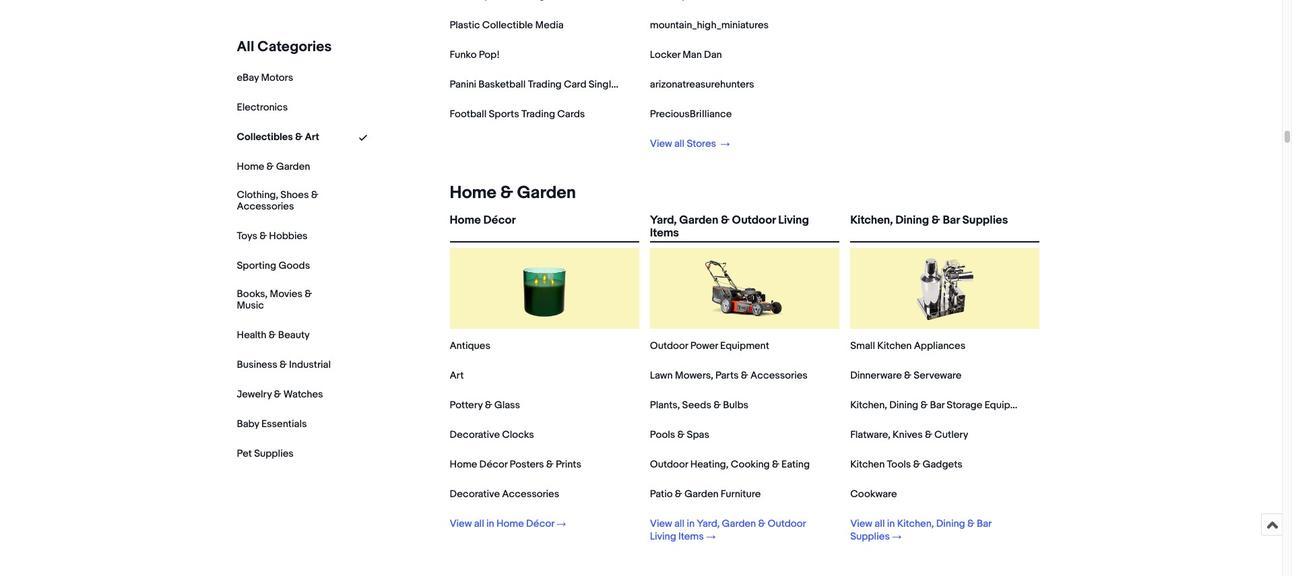 Task type: vqa. For each thing, say whether or not it's contained in the screenshot.
the at the right top
no



Task type: locate. For each thing, give the bounding box(es) containing it.
view down the decorative accessories link
[[450, 517, 472, 530]]

supplies
[[963, 214, 1008, 227], [254, 447, 294, 460], [850, 530, 890, 543]]

pools & spas
[[650, 429, 709, 441]]

dining
[[896, 214, 929, 227], [890, 399, 919, 412], [936, 517, 965, 530]]

décor
[[483, 214, 516, 227], [479, 458, 508, 471], [526, 517, 555, 530]]

0 vertical spatial items
[[650, 227, 679, 240]]

& inside the view all in yard, garden & outdoor living items
[[758, 517, 766, 530]]

1 vertical spatial kitchen,
[[850, 399, 887, 412]]

2 vertical spatial kitchen,
[[897, 517, 934, 530]]

business
[[237, 358, 277, 371]]

1 vertical spatial decorative
[[450, 488, 500, 501]]

accessories right parts
[[751, 369, 808, 382]]

in down patio & garden furniture link
[[687, 517, 695, 530]]

in inside view all in kitchen, dining & bar supplies
[[887, 517, 895, 530]]

1 horizontal spatial in
[[687, 517, 695, 530]]

accessories down posters
[[502, 488, 559, 501]]

in inside the view all in yard, garden & outdoor living items
[[687, 517, 695, 530]]

pottery & glass link
[[450, 399, 520, 412]]

kitchen, inside kitchen, dining & bar supplies link
[[850, 214, 893, 227]]

funko
[[450, 49, 477, 61]]

baby
[[237, 417, 259, 430]]

in down the cookware link
[[887, 517, 895, 530]]

outdoor power equipment link
[[650, 340, 769, 352]]

appliances
[[914, 340, 966, 352]]

panini
[[450, 78, 476, 91]]

1 horizontal spatial supplies
[[850, 530, 890, 543]]

bulbs
[[723, 399, 749, 412]]

in for kitchen, dining & bar supplies
[[887, 517, 895, 530]]

view down patio
[[650, 517, 672, 530]]

plastic collectible media
[[450, 19, 564, 32]]

kitchen
[[878, 340, 912, 352], [850, 458, 885, 471]]

living
[[778, 214, 809, 227], [650, 530, 676, 543]]

& inside the clothing, shoes & accessories
[[311, 189, 318, 201]]

1 vertical spatial living
[[650, 530, 676, 543]]

heating,
[[690, 458, 729, 471]]

equipment up lawn mowers, parts & accessories link
[[720, 340, 769, 352]]

equipment
[[720, 340, 769, 352], [985, 399, 1034, 412]]

essentials
[[261, 417, 307, 430]]

trading left card
[[528, 78, 562, 91]]

accessories up the toys & hobbies
[[237, 200, 294, 213]]

collectible
[[482, 19, 533, 32]]

all down cookware
[[875, 517, 885, 530]]

items inside yard, garden & outdoor living items
[[650, 227, 679, 240]]

sports
[[489, 108, 519, 121]]

0 vertical spatial supplies
[[963, 214, 1008, 227]]

kitchen, dining & bar storage equipment link
[[850, 399, 1034, 412]]

flatware,
[[850, 429, 891, 441]]

funko pop!
[[450, 49, 500, 61]]

home & garden
[[237, 160, 310, 173], [450, 183, 576, 203]]

2 vertical spatial bar
[[977, 517, 992, 530]]

all categories
[[237, 38, 332, 56]]

in for home décor
[[487, 517, 494, 530]]

all down patio & garden furniture link
[[674, 517, 685, 530]]

1 horizontal spatial accessories
[[502, 488, 559, 501]]

art right collectibles
[[305, 131, 319, 144]]

1 horizontal spatial equipment
[[985, 399, 1034, 412]]

watches
[[283, 388, 323, 401]]

all
[[237, 38, 254, 56]]

plants,
[[650, 399, 680, 412]]

home & garden down collectibles & art "link" on the left of the page
[[237, 160, 310, 173]]

kitchen up dinnerware & serveware
[[878, 340, 912, 352]]

trading down panini basketball trading card singles
[[522, 108, 555, 121]]

0 horizontal spatial supplies
[[254, 447, 294, 460]]

all down the decorative accessories link
[[474, 517, 484, 530]]

view inside view all in kitchen, dining & bar supplies
[[850, 517, 873, 530]]

books, movies & music
[[237, 288, 312, 312]]

0 vertical spatial yard,
[[650, 214, 677, 227]]

items
[[650, 227, 679, 240], [679, 530, 704, 543]]

card
[[564, 78, 587, 91]]

décor for home décor
[[483, 214, 516, 227]]

trading for basketball
[[528, 78, 562, 91]]

1 vertical spatial dining
[[890, 399, 919, 412]]

0 vertical spatial bar
[[943, 214, 960, 227]]

lawn mowers, parts & accessories link
[[650, 369, 808, 382]]

0 vertical spatial living
[[778, 214, 809, 227]]

bar
[[943, 214, 960, 227], [930, 399, 945, 412], [977, 517, 992, 530]]

garden inside yard, garden & outdoor living items
[[679, 214, 719, 227]]

& inside view all in kitchen, dining & bar supplies
[[968, 517, 975, 530]]

0 vertical spatial home & garden link
[[237, 160, 310, 173]]

view
[[650, 137, 672, 150], [450, 517, 472, 530], [650, 517, 672, 530], [850, 517, 873, 530]]

ebay
[[237, 71, 259, 84]]

2 horizontal spatial in
[[887, 517, 895, 530]]

1 vertical spatial art
[[450, 369, 464, 382]]

accessories inside the clothing, shoes & accessories
[[237, 200, 294, 213]]

health
[[237, 329, 266, 341]]

1 vertical spatial accessories
[[751, 369, 808, 382]]

0 horizontal spatial living
[[650, 530, 676, 543]]

0 vertical spatial art
[[305, 131, 319, 144]]

view all in kitchen, dining & bar supplies link
[[850, 517, 1021, 543]]

outdoor
[[732, 214, 776, 227], [650, 340, 688, 352], [650, 458, 688, 471], [768, 517, 806, 530]]

home & garden link up home décor
[[444, 183, 576, 203]]

1 horizontal spatial living
[[778, 214, 809, 227]]

flatware, knives & cutlery link
[[850, 429, 969, 441]]

2 decorative from the top
[[450, 488, 500, 501]]

in down decorative accessories
[[487, 517, 494, 530]]

small kitchen appliances link
[[850, 340, 966, 352]]

0 horizontal spatial accessories
[[237, 200, 294, 213]]

home & garden up home décor
[[450, 183, 576, 203]]

all inside view all in kitchen, dining & bar supplies
[[875, 517, 885, 530]]

0 vertical spatial décor
[[483, 214, 516, 227]]

1 vertical spatial yard,
[[697, 517, 720, 530]]

1 horizontal spatial yard,
[[697, 517, 720, 530]]

&
[[295, 131, 303, 144], [267, 160, 274, 173], [500, 183, 513, 203], [311, 189, 318, 201], [721, 214, 730, 227], [932, 214, 940, 227], [260, 230, 267, 242], [305, 288, 312, 300], [269, 329, 276, 341], [280, 358, 287, 371], [741, 369, 748, 382], [904, 369, 912, 382], [274, 388, 281, 401], [485, 399, 492, 412], [714, 399, 721, 412], [921, 399, 928, 412], [678, 429, 685, 441], [925, 429, 932, 441], [546, 458, 554, 471], [772, 458, 779, 471], [913, 458, 921, 471], [675, 488, 682, 501], [758, 517, 766, 530], [968, 517, 975, 530]]

view all stores
[[650, 137, 719, 150]]

0 vertical spatial home & garden
[[237, 160, 310, 173]]

kitchen, dining & bar supplies image
[[905, 248, 986, 329]]

music
[[237, 299, 264, 312]]

plants, seeds & bulbs link
[[650, 399, 749, 412]]

dining inside view all in kitchen, dining & bar supplies
[[936, 517, 965, 530]]

1 vertical spatial trading
[[522, 108, 555, 121]]

pottery
[[450, 399, 483, 412]]

0 vertical spatial decorative
[[450, 429, 500, 441]]

home & garden link down collectibles & art "link" on the left of the page
[[237, 160, 310, 173]]

1 horizontal spatial home & garden
[[450, 183, 576, 203]]

all for yard, garden & outdoor living items
[[674, 517, 685, 530]]

art up pottery
[[450, 369, 464, 382]]

1 vertical spatial décor
[[479, 458, 508, 471]]

kitchen, for kitchen, dining & bar storage equipment
[[850, 399, 887, 412]]

equipment right "storage"
[[985, 399, 1034, 412]]

preciousbrilliance
[[650, 108, 732, 121]]

kitchen,
[[850, 214, 893, 227], [850, 399, 887, 412], [897, 517, 934, 530]]

locker
[[650, 49, 681, 61]]

view all in yard, garden & outdoor living items
[[650, 517, 806, 543]]

0 vertical spatial kitchen,
[[850, 214, 893, 227]]

outdoor power equipment
[[650, 340, 769, 352]]

& inside books, movies & music
[[305, 288, 312, 300]]

home décor posters & prints
[[450, 458, 581, 471]]

accessories
[[237, 200, 294, 213], [751, 369, 808, 382], [502, 488, 559, 501]]

1 vertical spatial items
[[679, 530, 704, 543]]

football sports trading cards link
[[450, 108, 585, 121]]

0 vertical spatial trading
[[528, 78, 562, 91]]

1 decorative from the top
[[450, 429, 500, 441]]

2 vertical spatial dining
[[936, 517, 965, 530]]

2 vertical spatial accessories
[[502, 488, 559, 501]]

goods
[[279, 259, 310, 272]]

view down cookware
[[850, 517, 873, 530]]

health & beauty
[[237, 329, 310, 341]]

1 in from the left
[[487, 517, 494, 530]]

all inside the view all in yard, garden & outdoor living items
[[674, 517, 685, 530]]

parts
[[716, 369, 739, 382]]

plastic
[[450, 19, 480, 32]]

view all in home décor link
[[450, 517, 566, 530]]

living inside yard, garden & outdoor living items
[[778, 214, 809, 227]]

decorative down pottery
[[450, 429, 500, 441]]

view inside the view all in yard, garden & outdoor living items
[[650, 517, 672, 530]]

eating
[[782, 458, 810, 471]]

1 vertical spatial bar
[[930, 399, 945, 412]]

decorative clocks
[[450, 429, 534, 441]]

0 horizontal spatial in
[[487, 517, 494, 530]]

3 in from the left
[[887, 517, 895, 530]]

1 vertical spatial equipment
[[985, 399, 1034, 412]]

2 vertical spatial supplies
[[850, 530, 890, 543]]

tools
[[887, 458, 911, 471]]

kitchen, inside view all in kitchen, dining & bar supplies
[[897, 517, 934, 530]]

2 in from the left
[[687, 517, 695, 530]]

knives
[[893, 429, 923, 441]]

arizonatreasurehunters link
[[650, 78, 754, 91]]

2 horizontal spatial accessories
[[751, 369, 808, 382]]

1 horizontal spatial home & garden link
[[444, 183, 576, 203]]

trading for sports
[[522, 108, 555, 121]]

yard, garden & outdoor living items image
[[704, 248, 785, 329]]

0 horizontal spatial equipment
[[720, 340, 769, 352]]

1 vertical spatial home & garden
[[450, 183, 576, 203]]

collectibles & art link
[[237, 131, 319, 144]]

supplies inside view all in kitchen, dining & bar supplies
[[850, 530, 890, 543]]

0 vertical spatial dining
[[896, 214, 929, 227]]

home décor link
[[450, 214, 639, 239]]

panini basketball trading card singles
[[450, 78, 622, 91]]

yard, inside the view all in yard, garden & outdoor living items
[[697, 517, 720, 530]]

antiques link
[[450, 340, 491, 352]]

pools & spas link
[[650, 429, 709, 441]]

bar inside view all in kitchen, dining & bar supplies
[[977, 517, 992, 530]]

0 horizontal spatial yard,
[[650, 214, 677, 227]]

decorative accessories
[[450, 488, 559, 501]]

plastic collectible media link
[[450, 19, 564, 32]]

kitchen down flatware,
[[850, 458, 885, 471]]

ebay motors
[[237, 71, 293, 84]]

outdoor heating, cooking & eating
[[650, 458, 810, 471]]

sporting
[[237, 259, 276, 272]]

decorative up view all in home décor
[[450, 488, 500, 501]]

0 vertical spatial accessories
[[237, 200, 294, 213]]

all for kitchen, dining & bar supplies
[[875, 517, 885, 530]]

outdoor inside yard, garden & outdoor living items
[[732, 214, 776, 227]]



Task type: describe. For each thing, give the bounding box(es) containing it.
dinnerware & serveware link
[[850, 369, 962, 382]]

decorative accessories link
[[450, 488, 559, 501]]

dan
[[704, 49, 722, 61]]

home for the left home & garden link
[[237, 160, 264, 173]]

0 horizontal spatial art
[[305, 131, 319, 144]]

power
[[690, 340, 718, 352]]

view for kitchen, dining & bar supplies
[[850, 517, 873, 530]]

storage
[[947, 399, 983, 412]]

glass
[[494, 399, 520, 412]]

kitchen, for kitchen, dining & bar supplies
[[850, 214, 893, 227]]

kitchen tools & gadgets link
[[850, 458, 963, 471]]

motors
[[261, 71, 293, 84]]

clothing, shoes & accessories link
[[237, 189, 331, 213]]

cards
[[557, 108, 585, 121]]

0 horizontal spatial home & garden link
[[237, 160, 310, 173]]

toys & hobbies link
[[237, 230, 308, 242]]

pools
[[650, 429, 675, 441]]

lawn
[[650, 369, 673, 382]]

all left "stores" at right
[[674, 137, 685, 150]]

kitchen, dining & bar storage equipment
[[850, 399, 1034, 412]]

movies
[[270, 288, 302, 300]]

furniture
[[721, 488, 761, 501]]

singles
[[589, 78, 622, 91]]

pet supplies
[[237, 447, 294, 460]]

pop!
[[479, 49, 500, 61]]

dining for storage
[[890, 399, 919, 412]]

pet supplies link
[[237, 447, 294, 460]]

small
[[850, 340, 875, 352]]

dining for supplies
[[896, 214, 929, 227]]

view all in home décor
[[450, 517, 555, 530]]

electronics
[[237, 101, 288, 114]]

0 vertical spatial kitchen
[[878, 340, 912, 352]]

spas
[[687, 429, 709, 441]]

collectibles & art
[[237, 131, 319, 144]]

all for home décor
[[474, 517, 484, 530]]

beauty
[[278, 329, 310, 341]]

& inside yard, garden & outdoor living items
[[721, 214, 730, 227]]

serveware
[[914, 369, 962, 382]]

decorative for decorative accessories
[[450, 488, 500, 501]]

gadgets
[[923, 458, 963, 471]]

industrial
[[289, 358, 331, 371]]

sporting goods
[[237, 259, 310, 272]]

posters
[[510, 458, 544, 471]]

dinnerware
[[850, 369, 902, 382]]

antiques
[[450, 340, 491, 352]]

home for home décor link
[[450, 214, 481, 227]]

yard, inside yard, garden & outdoor living items
[[650, 214, 677, 227]]

books, movies & music link
[[237, 288, 331, 312]]

outdoor heating, cooking & eating link
[[650, 458, 810, 471]]

funko pop! link
[[450, 49, 500, 61]]

view for home décor
[[450, 517, 472, 530]]

0 vertical spatial equipment
[[720, 340, 769, 352]]

health & beauty link
[[237, 329, 310, 341]]

living inside the view all in yard, garden & outdoor living items
[[650, 530, 676, 543]]

clothing,
[[237, 189, 278, 201]]

decorative clocks link
[[450, 429, 534, 441]]

home décor
[[450, 214, 516, 227]]

view for yard, garden & outdoor living items
[[650, 517, 672, 530]]

mowers,
[[675, 369, 713, 382]]

patio & garden furniture link
[[650, 488, 761, 501]]

electronics link
[[237, 101, 288, 114]]

baby essentials
[[237, 417, 307, 430]]

décor for home décor posters & prints
[[479, 458, 508, 471]]

ebay motors link
[[237, 71, 293, 84]]

cooking
[[731, 458, 770, 471]]

items inside the view all in yard, garden & outdoor living items
[[679, 530, 704, 543]]

2 vertical spatial décor
[[526, 517, 555, 530]]

lawn mowers, parts & accessories
[[650, 369, 808, 382]]

baby essentials link
[[237, 417, 307, 430]]

garden inside the view all in yard, garden & outdoor living items
[[722, 517, 756, 530]]

home décor image
[[504, 248, 585, 329]]

media
[[535, 19, 564, 32]]

1 vertical spatial home & garden link
[[444, 183, 576, 203]]

jewelry
[[237, 388, 272, 401]]

cookware link
[[850, 488, 897, 501]]

basketball
[[479, 78, 526, 91]]

plants, seeds & bulbs
[[650, 399, 749, 412]]

football sports trading cards
[[450, 108, 585, 121]]

business & industrial link
[[237, 358, 331, 371]]

preciousbrilliance link
[[650, 108, 732, 121]]

2 horizontal spatial supplies
[[963, 214, 1008, 227]]

view all in yard, garden & outdoor living items link
[[650, 517, 821, 543]]

home décor posters & prints link
[[450, 458, 581, 471]]

dinnerware & serveware
[[850, 369, 962, 382]]

0 horizontal spatial home & garden
[[237, 160, 310, 173]]

view left "stores" at right
[[650, 137, 672, 150]]

books,
[[237, 288, 268, 300]]

view all in kitchen, dining & bar supplies
[[850, 517, 992, 543]]

1 vertical spatial supplies
[[254, 447, 294, 460]]

locker man dan link
[[650, 49, 722, 61]]

1 horizontal spatial art
[[450, 369, 464, 382]]

cookware
[[850, 488, 897, 501]]

clocks
[[502, 429, 534, 441]]

jewelry & watches link
[[237, 388, 323, 401]]

in for yard, garden & outdoor living items
[[687, 517, 695, 530]]

patio & garden furniture
[[650, 488, 761, 501]]

bar for storage
[[930, 399, 945, 412]]

categories
[[258, 38, 332, 56]]

bar for supplies
[[943, 214, 960, 227]]

1 vertical spatial kitchen
[[850, 458, 885, 471]]

decorative for decorative clocks
[[450, 429, 500, 441]]

home for home décor posters & prints link
[[450, 458, 477, 471]]

outdoor inside the view all in yard, garden & outdoor living items
[[768, 517, 806, 530]]

clothing, shoes & accessories
[[237, 189, 318, 213]]



